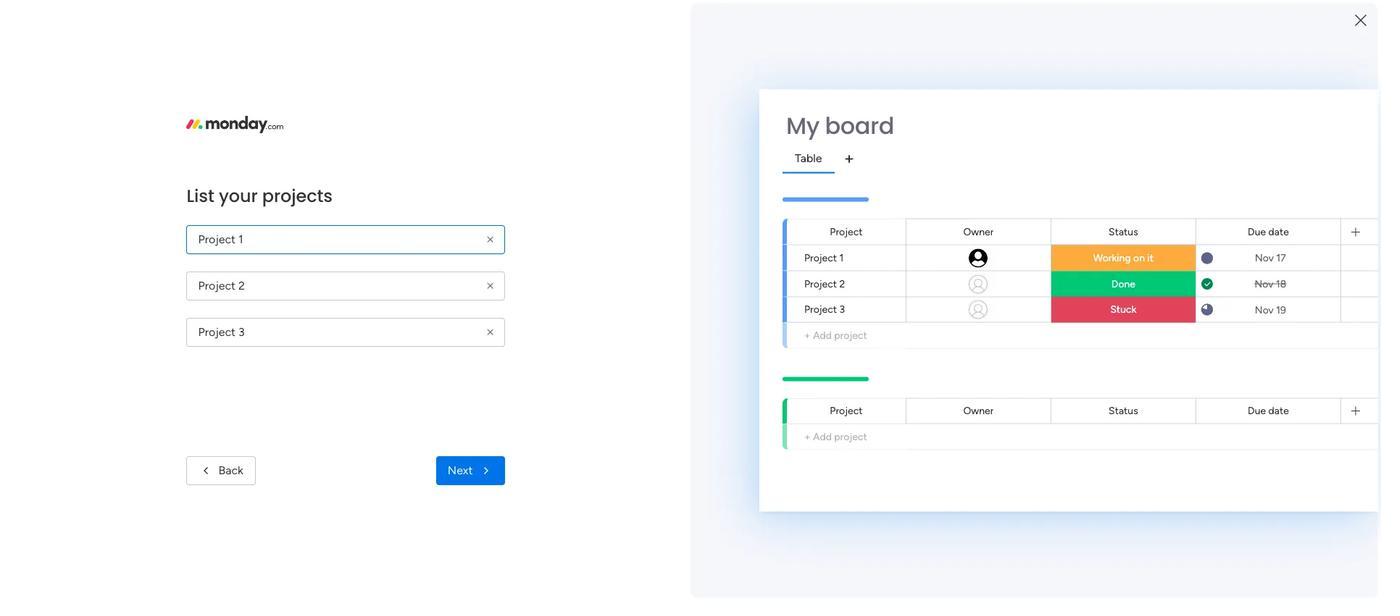 Task type: vqa. For each thing, say whether or not it's contained in the screenshot.
v2 bolt switch image
yes



Task type: locate. For each thing, give the bounding box(es) containing it.
1 date from the top
[[1268, 225, 1289, 238]]

0 vertical spatial status
[[1109, 225, 1138, 238]]

2 + add project from the top
[[804, 430, 867, 443]]

due up minutes
[[1248, 405, 1266, 417]]

1 vertical spatial management
[[380, 458, 444, 472]]

1 horizontal spatial work
[[354, 458, 377, 472]]

install our mobile app
[[1135, 227, 1242, 240]]

project 1
[[804, 251, 844, 264]]

0 vertical spatial add
[[813, 329, 832, 341]]

owner
[[963, 225, 994, 238], [963, 405, 994, 417]]

None text field
[[186, 271, 505, 300], [186, 318, 505, 347], [186, 271, 505, 300], [186, 318, 505, 347]]

2 status from the top
[[1109, 405, 1138, 417]]

1 vertical spatial status
[[1109, 405, 1138, 417]]

workspace
[[424, 289, 473, 301]]

management inside button
[[380, 458, 444, 472]]

0 horizontal spatial your
[[219, 184, 258, 208]]

2 owner from the top
[[963, 405, 994, 417]]

open update feed (inbox) image
[[267, 345, 285, 362]]

notifications image
[[1127, 10, 1141, 25]]

project for project 1
[[804, 251, 837, 264]]

0 vertical spatial work
[[304, 289, 326, 301]]

0 vertical spatial management
[[328, 289, 388, 301]]

2 add from the top
[[813, 430, 832, 443]]

>
[[390, 289, 397, 301]]

0 vertical spatial date
[[1268, 225, 1289, 238]]

work for work management > main workspace
[[304, 289, 326, 301]]

complete profile link
[[1120, 207, 1316, 223]]

work
[[304, 289, 326, 301], [354, 458, 377, 472]]

1 vertical spatial owner
[[963, 405, 994, 417]]

complete
[[1135, 209, 1183, 222]]

1 horizontal spatial your
[[1140, 426, 1163, 440]]

project management
[[306, 265, 418, 279]]

0 vertical spatial +
[[804, 329, 811, 341]]

project 2
[[804, 278, 845, 290]]

ready-
[[1107, 443, 1141, 457]]

+
[[804, 329, 811, 341], [804, 430, 811, 443]]

learn
[[1098, 522, 1127, 536]]

your
[[219, 184, 258, 208], [1140, 426, 1163, 440]]

project
[[830, 225, 863, 238], [804, 251, 837, 264], [306, 265, 345, 279], [804, 278, 837, 290], [804, 303, 837, 316], [830, 405, 863, 417]]

1 vertical spatial due
[[1248, 405, 1266, 417]]

templates
[[1173, 443, 1225, 457]]

0 vertical spatial your
[[219, 184, 258, 208]]

v2 bolt switch image
[[1223, 54, 1232, 70]]

your right list
[[219, 184, 258, 208]]

templates image image
[[1111, 313, 1303, 413]]

work management
[[354, 458, 444, 472]]

date right app
[[1268, 225, 1289, 238]]

1 vertical spatial + add project
[[804, 430, 867, 443]]

0 horizontal spatial work
[[304, 289, 326, 301]]

circle o image
[[1120, 228, 1129, 239]]

1 vertical spatial project
[[834, 430, 867, 443]]

2 project from the top
[[834, 430, 867, 443]]

1 vertical spatial work
[[354, 458, 377, 472]]

projects
[[262, 184, 333, 208]]

project for project 3
[[804, 303, 837, 316]]

1 + from the top
[[804, 329, 811, 341]]

logo image
[[186, 116, 283, 133]]

+ add project
[[804, 329, 867, 341], [804, 430, 867, 443]]

work inside button
[[354, 458, 377, 472]]

your inside boost your workflow in minutes with ready-made templates
[[1140, 426, 1163, 440]]

quick search
[[1235, 55, 1304, 68]]

(inbox)
[[365, 346, 408, 362]]

update
[[288, 346, 332, 362]]

1 vertical spatial your
[[1140, 426, 1163, 440]]

close recently visited image
[[267, 118, 285, 135]]

management left next
[[380, 458, 444, 472]]

due date
[[1248, 225, 1289, 238], [1248, 405, 1289, 417]]

profile
[[1185, 209, 1217, 222]]

project
[[834, 329, 867, 341], [834, 430, 867, 443]]

1 vertical spatial +
[[804, 430, 811, 443]]

apps image
[[1222, 10, 1237, 25]]

next button
[[436, 456, 505, 485]]

0 vertical spatial project
[[834, 329, 867, 341]]

date up with
[[1268, 405, 1289, 417]]

project 3
[[804, 303, 845, 316]]

1 vertical spatial due date
[[1248, 405, 1289, 417]]

work management button
[[276, 423, 658, 487]]

0 vertical spatial due
[[1248, 225, 1266, 238]]

jacob simon image
[[1340, 6, 1364, 29]]

feedback
[[1152, 55, 1197, 68]]

date
[[1268, 225, 1289, 238], [1268, 405, 1289, 417]]

due date right app
[[1248, 225, 1289, 238]]

1 vertical spatial add
[[813, 430, 832, 443]]

your up made
[[1140, 426, 1163, 440]]

help image
[[1290, 10, 1304, 25]]

management
[[328, 289, 388, 301], [380, 458, 444, 472]]

1 vertical spatial date
[[1268, 405, 1289, 417]]

due date up with
[[1248, 405, 1289, 417]]

made
[[1141, 443, 1170, 457]]

add
[[813, 329, 832, 341], [813, 430, 832, 443]]

feed
[[335, 346, 362, 362]]

1 project from the top
[[834, 329, 867, 341]]

due right app
[[1248, 225, 1266, 238]]

0 vertical spatial due date
[[1248, 225, 1289, 238]]

back button
[[186, 456, 256, 485]]

2 due date from the top
[[1248, 405, 1289, 417]]

due
[[1248, 225, 1266, 238], [1248, 405, 1266, 417]]

status down circle o icon
[[1109, 225, 1138, 238]]

status up boost
[[1109, 405, 1138, 417]]

None text field
[[186, 225, 505, 254]]

in
[[1217, 426, 1226, 440]]

update feed (inbox)
[[288, 346, 408, 362]]

mobile
[[1187, 227, 1219, 240]]

management down project management
[[328, 289, 388, 301]]

0 vertical spatial + add project
[[804, 329, 867, 341]]

status
[[1109, 225, 1138, 238], [1109, 405, 1138, 417]]

0 vertical spatial owner
[[963, 225, 994, 238]]

getting started
[[1156, 564, 1228, 576]]



Task type: describe. For each thing, give the bounding box(es) containing it.
my board
[[786, 109, 894, 142]]

1 status from the top
[[1109, 225, 1138, 238]]

started
[[1194, 564, 1228, 576]]

learn & get inspired
[[1098, 522, 1203, 536]]

circle o image
[[1120, 210, 1129, 221]]

1 due from the top
[[1248, 225, 1266, 238]]

0 element
[[413, 345, 432, 362]]

main
[[399, 289, 421, 301]]

minutes
[[1229, 426, 1270, 440]]

get
[[1141, 522, 1158, 536]]

our
[[1166, 227, 1184, 240]]

2 due from the top
[[1248, 405, 1266, 417]]

workflow
[[1166, 426, 1214, 440]]

board
[[825, 109, 894, 142]]

give
[[1127, 55, 1149, 68]]

list your projects
[[187, 184, 333, 208]]

give feedback
[[1127, 55, 1197, 68]]

project for project management
[[306, 265, 345, 279]]

your for list
[[219, 184, 258, 208]]

search
[[1268, 55, 1304, 68]]

boost
[[1107, 426, 1137, 440]]

management
[[348, 265, 418, 279]]

inbox image
[[1159, 10, 1173, 25]]

getting started element
[[1098, 549, 1316, 601]]

2 + from the top
[[804, 430, 811, 443]]

boost your workflow in minutes with ready-made templates
[[1107, 426, 1296, 457]]

work management > main workspace
[[304, 289, 473, 301]]

inspired
[[1161, 522, 1203, 536]]

2
[[839, 278, 845, 290]]

3
[[839, 303, 845, 316]]

next
[[448, 464, 473, 477]]

with
[[1273, 426, 1296, 440]]

list
[[187, 184, 214, 208]]

app
[[1222, 227, 1242, 240]]

component image
[[285, 287, 299, 300]]

quick
[[1235, 55, 1265, 68]]

search everything image
[[1258, 10, 1272, 25]]

project for project 2
[[804, 278, 837, 290]]

2 date from the top
[[1268, 405, 1289, 417]]

getting
[[1156, 564, 1192, 576]]

management for work management > main workspace
[[328, 289, 388, 301]]

back
[[218, 464, 243, 477]]

1 due date from the top
[[1248, 225, 1289, 238]]

install
[[1135, 227, 1163, 240]]

quick search button
[[1212, 47, 1316, 76]]

public board image
[[285, 264, 301, 280]]

invite members image
[[1190, 10, 1205, 25]]

1 add from the top
[[813, 329, 832, 341]]

management for work management
[[380, 458, 444, 472]]

complete profile
[[1135, 209, 1217, 222]]

1 + add project from the top
[[804, 329, 867, 341]]

my
[[786, 109, 819, 142]]

1 owner from the top
[[963, 225, 994, 238]]

work for work management
[[354, 458, 377, 472]]

1
[[839, 251, 844, 264]]

install our mobile app link
[[1120, 226, 1316, 242]]

&
[[1130, 522, 1138, 536]]

your for boost
[[1140, 426, 1163, 440]]

add to favorites image
[[454, 265, 468, 279]]

v2 user feedback image
[[1110, 54, 1121, 70]]



